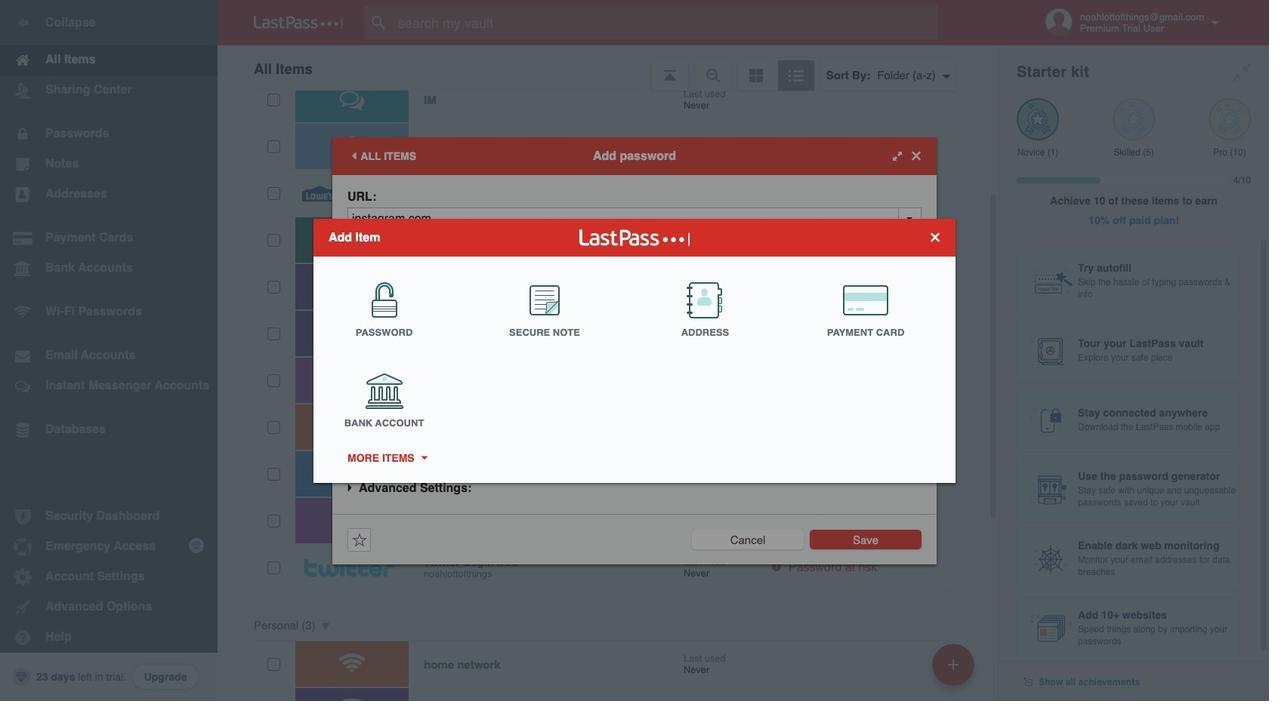 Task type: describe. For each thing, give the bounding box(es) containing it.
search my vault text field
[[364, 6, 968, 39]]

new item navigation
[[927, 640, 984, 702]]



Task type: locate. For each thing, give the bounding box(es) containing it.
dialog
[[332, 137, 937, 565], [314, 219, 956, 483]]

new item image
[[948, 660, 959, 671]]

None text field
[[348, 263, 627, 285], [348, 318, 627, 340], [348, 263, 627, 285], [348, 318, 627, 340]]

caret right image
[[419, 456, 429, 460]]

Search search field
[[364, 6, 968, 39]]

vault options navigation
[[218, 45, 999, 91]]

None text field
[[348, 207, 922, 230], [642, 263, 922, 285], [348, 373, 922, 464], [348, 207, 922, 230], [642, 263, 922, 285], [348, 373, 922, 464]]

lastpass image
[[254, 16, 343, 29]]

alert dialog
[[446, 293, 824, 409]]

None password field
[[642, 318, 922, 340]]

main navigation navigation
[[0, 0, 218, 702]]



